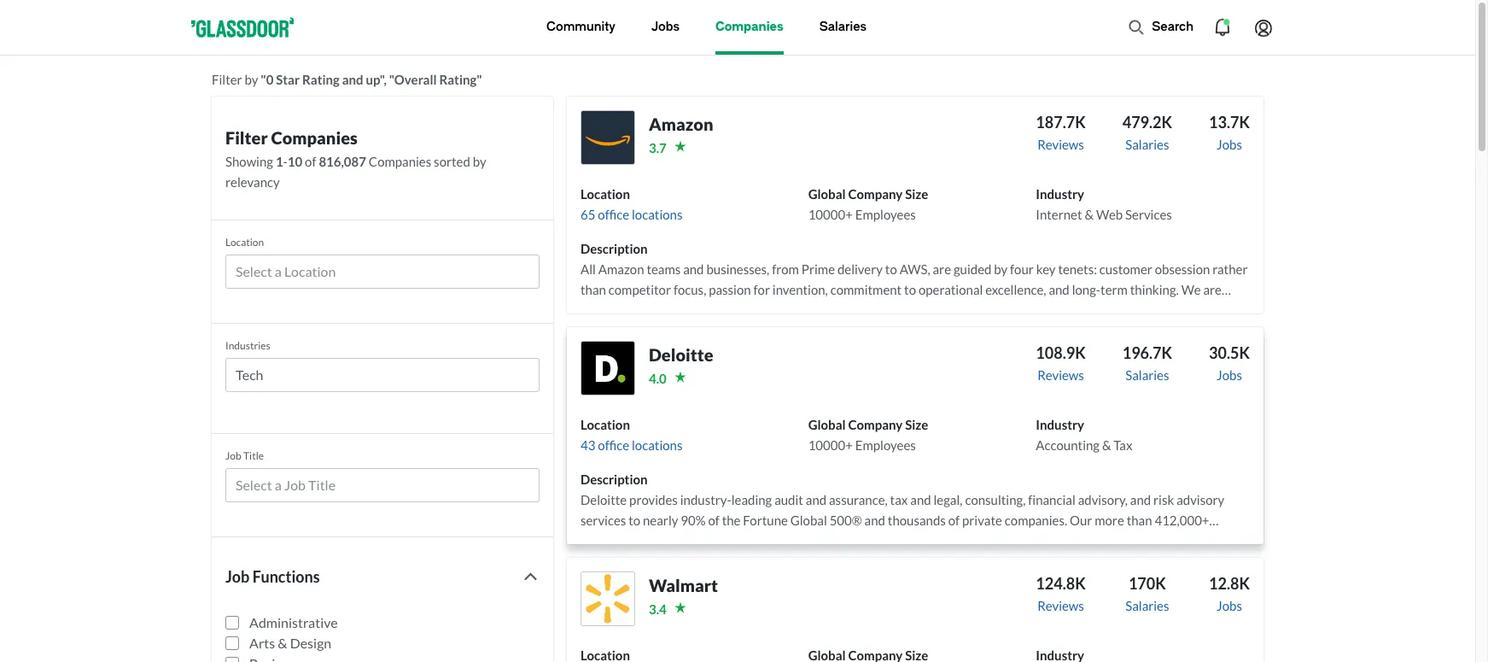 Task type: vqa. For each thing, say whether or not it's contained in the screenshot.
Open filter menu image
no



Task type: locate. For each thing, give the bounding box(es) containing it.
0 horizontal spatial their
[[664, 323, 691, 338]]

locations for deloitte
[[632, 437, 683, 453]]

amazon
[[649, 114, 714, 134], [599, 261, 645, 277]]

showing 1 - 10 of 816,087
[[226, 154, 366, 169]]

1 industry from the top
[[1036, 186, 1085, 202]]

location inside location 65 office locations
[[581, 186, 630, 202]]

filter up showing
[[226, 127, 268, 148]]

jobs inside 13.7k jobs
[[1217, 137, 1243, 152]]

2 horizontal spatial &
[[1103, 437, 1112, 453]]

1 horizontal spatial the
[[1180, 302, 1198, 318]]

170k
[[1129, 574, 1167, 593]]

to left aws,
[[886, 261, 898, 277]]

0 vertical spatial company
[[849, 186, 903, 202]]

salaries for walmart
[[1126, 598, 1170, 613]]

global for amazon
[[809, 186, 846, 202]]

0 horizontal spatial the
[[635, 302, 654, 318]]

1 vertical spatial none field
[[226, 358, 540, 399]]

0 vertical spatial none field
[[226, 255, 540, 296]]

196.7k salaries
[[1123, 343, 1173, 383]]

2 vertical spatial location
[[581, 417, 630, 432]]

location for deloitte
[[581, 417, 630, 432]]

job left title
[[226, 449, 242, 462]]

location for amazon
[[581, 186, 630, 202]]

108.9k reviews
[[1036, 343, 1086, 383]]

reviews inside 108.9k reviews
[[1038, 367, 1085, 383]]

industry internet & web services
[[1036, 186, 1173, 222]]

Job Title field
[[236, 475, 530, 495]]

1 size from the top
[[906, 186, 929, 202]]

0 horizontal spatial amazon
[[599, 261, 645, 277]]

companies inside companies sorted by relevancy
[[369, 154, 432, 169]]

1 employees from the top
[[856, 207, 916, 222]]

companies link
[[716, 0, 784, 55]]

0 vertical spatial filter
[[212, 72, 242, 87]]

1 global from the top
[[809, 186, 846, 202]]

2 global from the top
[[809, 417, 846, 432]]

& inside 'industry accounting & tax'
[[1103, 437, 1112, 453]]

jobs link
[[652, 0, 680, 55]]

salaries inside '479.2k salaries'
[[1126, 137, 1170, 152]]

office inside location 43 office locations
[[598, 437, 630, 453]]

salaries for deloitte
[[1126, 367, 1170, 383]]

companies up showing 1 - 10 of 816,087
[[271, 127, 358, 148]]

reviews inside 124.8k reviews
[[1038, 598, 1085, 613]]

of
[[305, 154, 316, 169], [721, 302, 733, 318]]

office
[[598, 207, 630, 222], [598, 437, 630, 453]]

are up operational
[[933, 261, 952, 277]]

1 vertical spatial office
[[598, 437, 630, 453]]

& left tax
[[1103, 437, 1112, 453]]

by inside companies sorted by relevancy
[[473, 154, 487, 169]]

none field for job title
[[226, 468, 540, 509]]

office right 65
[[598, 207, 630, 222]]

jobs left companies link on the top of page
[[652, 20, 680, 34]]

2 employees from the top
[[856, 437, 916, 453]]

locations down 4.0
[[632, 437, 683, 453]]

0 vertical spatial are
[[933, 261, 952, 277]]

amazon up 3.7 at the top left of the page
[[649, 114, 714, 134]]

0 vertical spatial description
[[581, 241, 648, 256]]

industry up internet on the top of page
[[1036, 186, 1085, 202]]

locations inside location 65 office locations
[[632, 207, 683, 222]]

salaries
[[820, 20, 867, 34], [1126, 137, 1170, 152], [1126, 367, 1170, 383], [1126, 598, 1170, 613]]

global company size 10000+ employees for amazon
[[809, 186, 929, 222]]

2 global company size 10000+ employees from the top
[[809, 417, 929, 453]]

1 office from the top
[[598, 207, 630, 222]]

reviews for walmart
[[1038, 598, 1085, 613]]

1 vertical spatial locations
[[632, 437, 683, 453]]

& inside 'industry internet & web services'
[[1085, 207, 1094, 222]]

job for job title
[[226, 449, 242, 462]]

industry for deloitte
[[1036, 417, 1085, 432]]

1 10000+ from the top
[[809, 207, 853, 222]]

and up services
[[1049, 282, 1070, 297]]

1 vertical spatial company
[[849, 417, 903, 432]]

2 reviews from the top
[[1038, 367, 1085, 383]]

& left web
[[1085, 207, 1094, 222]]

location up 43
[[581, 417, 630, 432]]

companies right jobs link
[[716, 20, 784, 34]]

arts & design
[[249, 635, 332, 651]]

filter
[[212, 72, 242, 87], [226, 127, 268, 148]]

0 vertical spatial 10000+
[[809, 207, 853, 222]]

businesses.
[[796, 323, 859, 338]]

0 horizontal spatial to
[[886, 261, 898, 277]]

their right run
[[766, 323, 793, 338]]

reviews down 124.8k
[[1038, 598, 1085, 613]]

none field 'job title'
[[226, 468, 540, 509]]

0 vertical spatial amazon
[[649, 114, 714, 134]]

1 vertical spatial description
[[581, 472, 648, 487]]

0 vertical spatial reviews
[[1038, 137, 1085, 152]]

filter for filter by "0 star rating and up", "overall rating"
[[212, 72, 242, 87]]

1 vertical spatial size
[[906, 417, 929, 432]]

walmart
[[649, 575, 718, 595]]

2 company from the top
[[849, 417, 903, 432]]

thinking.
[[1131, 282, 1180, 297]]

businesses,
[[707, 261, 770, 277]]

0 vertical spatial industry
[[1036, 186, 1085, 202]]

"0
[[261, 72, 274, 87]]

3 reviews from the top
[[1038, 598, 1085, 613]]

1 horizontal spatial of
[[721, 302, 733, 318]]

rather
[[1213, 261, 1248, 277]]

the
[[635, 302, 654, 318], [1180, 302, 1198, 318]]

0 vertical spatial global company size 10000+ employees
[[809, 186, 929, 222]]

technologies,
[[782, 302, 857, 318]]

salaries inside 196.7k salaries
[[1126, 367, 1170, 383]]

customer
[[1100, 261, 1153, 277]]

companies left sorted
[[369, 154, 432, 169]]

focus,
[[674, 282, 707, 297]]

1 vertical spatial are
[[1204, 282, 1222, 297]]

locations inside location 43 office locations
[[632, 437, 683, 453]]

amazon inside description all amazon teams and businesses, from prime delivery to aws, are guided by four key tenets: customer obsession rather than competitor focus, passion for invention, commitment to operational excellence, and long-term thinking.    we are driven by the excitement of building technologies, inventing products, and providing services that transform the way our customers live their lives and run their businesses.
[[599, 261, 645, 277]]

office for deloitte
[[598, 437, 630, 453]]

industry up accounting
[[1036, 417, 1085, 432]]

1 vertical spatial companies
[[271, 127, 358, 148]]

0 vertical spatial size
[[906, 186, 929, 202]]

prime
[[802, 261, 835, 277]]

1 vertical spatial job
[[226, 567, 250, 586]]

816,087
[[319, 154, 366, 169]]

3 none field from the top
[[226, 468, 540, 509]]

2 locations from the top
[[632, 437, 683, 453]]

to down aws,
[[905, 282, 917, 297]]

office right 43
[[598, 437, 630, 453]]

walmart image
[[581, 571, 636, 626]]

by left "0
[[245, 72, 258, 87]]

1 vertical spatial to
[[905, 282, 917, 297]]

1 none field from the top
[[226, 255, 540, 296]]

&
[[1085, 207, 1094, 222], [1103, 437, 1112, 453], [278, 635, 288, 651]]

0 vertical spatial employees
[[856, 207, 916, 222]]

1 company from the top
[[849, 186, 903, 202]]

amazon up competitor
[[599, 261, 645, 277]]

industry
[[1036, 186, 1085, 202], [1036, 417, 1085, 432]]

job left functions
[[226, 567, 250, 586]]

office for amazon
[[598, 207, 630, 222]]

0 vertical spatial office
[[598, 207, 630, 222]]

None field
[[226, 255, 540, 296], [226, 358, 540, 399], [226, 468, 540, 509]]

building
[[735, 302, 780, 318]]

operational
[[919, 282, 984, 297]]

0 vertical spatial location
[[581, 186, 630, 202]]

are up the way
[[1204, 282, 1222, 297]]

guided
[[954, 261, 992, 277]]

and down operational
[[969, 302, 990, 318]]

obsession
[[1156, 261, 1211, 277]]

0 vertical spatial locations
[[632, 207, 683, 222]]

tenets:
[[1059, 261, 1098, 277]]

1 job from the top
[[226, 449, 242, 462]]

0 vertical spatial to
[[886, 261, 898, 277]]

1 vertical spatial reviews
[[1038, 367, 1085, 383]]

1 description from the top
[[581, 241, 648, 256]]

location 43 office locations
[[581, 417, 683, 453]]

0 vertical spatial &
[[1085, 207, 1094, 222]]

locations up "teams"
[[632, 207, 683, 222]]

location
[[581, 186, 630, 202], [226, 236, 264, 249], [581, 417, 630, 432]]

deloitte
[[649, 344, 714, 365]]

2 size from the top
[[906, 417, 929, 432]]

0 vertical spatial of
[[305, 154, 316, 169]]

& for deloitte
[[1103, 437, 1112, 453]]

1 horizontal spatial their
[[766, 323, 793, 338]]

1 vertical spatial industry
[[1036, 417, 1085, 432]]

the down competitor
[[635, 302, 654, 318]]

salaries for amazon
[[1126, 137, 1170, 152]]

excellence,
[[986, 282, 1047, 297]]

1 vertical spatial employees
[[856, 437, 916, 453]]

13.7k jobs
[[1210, 113, 1251, 152]]

description up all at the top
[[581, 241, 648, 256]]

none field location
[[226, 255, 540, 296]]

1 vertical spatial of
[[721, 302, 733, 318]]

jobs for amazon
[[1217, 137, 1243, 152]]

industry inside 'industry internet & web services'
[[1036, 186, 1085, 202]]

employees for amazon
[[856, 207, 916, 222]]

1 vertical spatial &
[[1103, 437, 1112, 453]]

providing
[[992, 302, 1045, 318]]

1 horizontal spatial &
[[1085, 207, 1094, 222]]

transform
[[1121, 302, 1177, 318]]

of down passion
[[721, 302, 733, 318]]

by right sorted
[[473, 154, 487, 169]]

2 vertical spatial none field
[[226, 468, 540, 509]]

office inside location 65 office locations
[[598, 207, 630, 222]]

locations
[[632, 207, 683, 222], [632, 437, 683, 453]]

job functions button
[[226, 565, 540, 589]]

& right the arts
[[278, 635, 288, 651]]

2 industry from the top
[[1036, 417, 1085, 432]]

global company size 10000+ employees
[[809, 186, 929, 222], [809, 417, 929, 453]]

0 vertical spatial global
[[809, 186, 846, 202]]

company for deloitte
[[849, 417, 903, 432]]

reviews for deloitte
[[1038, 367, 1085, 383]]

1 horizontal spatial are
[[1204, 282, 1222, 297]]

internet
[[1036, 207, 1083, 222]]

their
[[664, 323, 691, 338], [766, 323, 793, 338]]

of right 10
[[305, 154, 316, 169]]

jobs inside 12.8k jobs
[[1217, 598, 1243, 613]]

excitement
[[656, 302, 719, 318]]

43
[[581, 437, 596, 453]]

1 reviews from the top
[[1038, 137, 1085, 152]]

rating
[[302, 72, 340, 87]]

job inside button
[[226, 567, 250, 586]]

2 vertical spatial companies
[[369, 154, 432, 169]]

0 horizontal spatial &
[[278, 635, 288, 651]]

from
[[772, 261, 799, 277]]

the down we
[[1180, 302, 1198, 318]]

jobs inside '30.5k jobs'
[[1217, 367, 1243, 383]]

sorted
[[434, 154, 471, 169]]

jobs for deloitte
[[1217, 367, 1243, 383]]

jobs for walmart
[[1217, 598, 1243, 613]]

accounting
[[1036, 437, 1100, 453]]

0 vertical spatial companies
[[716, 20, 784, 34]]

2 office from the top
[[598, 437, 630, 453]]

0 vertical spatial job
[[226, 449, 242, 462]]

reviews down 108.9k
[[1038, 367, 1085, 383]]

1 vertical spatial global company size 10000+ employees
[[809, 417, 929, 453]]

2 vertical spatial reviews
[[1038, 598, 1085, 613]]

aws,
[[900, 261, 931, 277]]

0 horizontal spatial of
[[305, 154, 316, 169]]

1 vertical spatial 10000+
[[809, 437, 853, 453]]

jobs down 30.5k
[[1217, 367, 1243, 383]]

1 vertical spatial amazon
[[599, 261, 645, 277]]

filter left "0
[[212, 72, 242, 87]]

jobs down 12.8k
[[1217, 598, 1243, 613]]

description down 43 office locations link
[[581, 472, 648, 487]]

reviews down 187.7k
[[1038, 137, 1085, 152]]

jobs down 13.7k on the top
[[1217, 137, 1243, 152]]

1 their from the left
[[664, 323, 691, 338]]

2 horizontal spatial companies
[[716, 20, 784, 34]]

description for description all amazon teams and businesses, from prime delivery to aws, are guided by four key tenets: customer obsession rather than competitor focus, passion for invention, commitment to operational excellence, and long-term thinking.    we are driven by the excitement of building technologies, inventing products, and providing services that transform the way our customers live their lives and run their businesses.
[[581, 241, 648, 256]]

filter companies
[[226, 127, 358, 148]]

industry accounting & tax
[[1036, 417, 1133, 453]]

rating"
[[439, 72, 482, 87]]

479.2k salaries
[[1123, 113, 1173, 152]]

2 job from the top
[[226, 567, 250, 586]]

are
[[933, 261, 952, 277], [1204, 282, 1222, 297]]

location up 65
[[581, 186, 630, 202]]

10000+
[[809, 207, 853, 222], [809, 437, 853, 453]]

187.7k
[[1036, 113, 1086, 132]]

2 10000+ from the top
[[809, 437, 853, 453]]

lives
[[694, 323, 719, 338]]

1 horizontal spatial companies
[[369, 154, 432, 169]]

size
[[906, 186, 929, 202], [906, 417, 929, 432]]

teams
[[647, 261, 681, 277]]

none field for industries
[[226, 358, 540, 399]]

1 vertical spatial filter
[[226, 127, 268, 148]]

companies
[[716, 20, 784, 34], [271, 127, 358, 148], [369, 154, 432, 169]]

description inside description all amazon teams and businesses, from prime delivery to aws, are guided by four key tenets: customer obsession rather than competitor focus, passion for invention, commitment to operational excellence, and long-term thinking.    we are driven by the excitement of building technologies, inventing products, and providing services that transform the way our customers live their lives and run their businesses.
[[581, 241, 648, 256]]

global
[[809, 186, 846, 202], [809, 417, 846, 432]]

1 global company size 10000+ employees from the top
[[809, 186, 929, 222]]

that
[[1096, 302, 1119, 318]]

location down "relevancy"
[[226, 236, 264, 249]]

reviews
[[1038, 137, 1085, 152], [1038, 367, 1085, 383], [1038, 598, 1085, 613]]

location inside location 43 office locations
[[581, 417, 630, 432]]

2 the from the left
[[1180, 302, 1198, 318]]

jobs
[[652, 20, 680, 34], [1217, 137, 1243, 152], [1217, 367, 1243, 383], [1217, 598, 1243, 613]]

title
[[243, 449, 264, 462]]

their down excitement
[[664, 323, 691, 338]]

1 vertical spatial global
[[809, 417, 846, 432]]

none field for location
[[226, 255, 540, 296]]

industry inside 'industry accounting & tax'
[[1036, 417, 1085, 432]]

1 locations from the top
[[632, 207, 683, 222]]

2 none field from the top
[[226, 358, 540, 399]]

reviews inside 187.7k reviews
[[1038, 137, 1085, 152]]

and
[[342, 72, 364, 87], [684, 261, 704, 277], [1049, 282, 1070, 297], [969, 302, 990, 318], [721, 323, 742, 338]]

2 description from the top
[[581, 472, 648, 487]]

3.4
[[649, 601, 667, 617]]



Task type: describe. For each thing, give the bounding box(es) containing it.
showing
[[226, 154, 273, 169]]

1 horizontal spatial to
[[905, 282, 917, 297]]

driven
[[581, 302, 617, 318]]

job for job functions
[[226, 567, 250, 586]]

170k salaries
[[1126, 574, 1170, 613]]

deloitte image
[[581, 341, 636, 396]]

term
[[1101, 282, 1128, 297]]

for
[[754, 282, 771, 297]]

global for deloitte
[[809, 417, 846, 432]]

2 their from the left
[[766, 323, 793, 338]]

by left four
[[995, 261, 1008, 277]]

124.8k
[[1036, 574, 1086, 593]]

products,
[[914, 302, 966, 318]]

3.7
[[649, 140, 667, 155]]

global company size 10000+ employees for deloitte
[[809, 417, 929, 453]]

size for deloitte
[[906, 417, 929, 432]]

web
[[1097, 207, 1123, 222]]

of inside description all amazon teams and businesses, from prime delivery to aws, are guided by four key tenets: customer obsession rather than competitor focus, passion for invention, commitment to operational excellence, and long-term thinking.    we are driven by the excitement of building technologies, inventing products, and providing services that transform the way our customers live their lives and run their businesses.
[[721, 302, 733, 318]]

12.8k
[[1210, 574, 1251, 593]]

by down competitor
[[619, 302, 633, 318]]

amazon image
[[581, 110, 636, 165]]

2 vertical spatial &
[[278, 635, 288, 651]]

relevancy
[[226, 174, 280, 190]]

Location field
[[236, 261, 530, 282]]

commitment
[[831, 282, 902, 297]]

star
[[276, 72, 300, 87]]

10
[[288, 154, 303, 169]]

delivery
[[838, 261, 883, 277]]

way
[[1201, 302, 1224, 318]]

reviews for amazon
[[1038, 137, 1085, 152]]

"overall
[[389, 72, 437, 87]]

187.7k reviews
[[1036, 113, 1086, 152]]

description for description
[[581, 472, 648, 487]]

our
[[1226, 302, 1245, 318]]

run
[[745, 323, 764, 338]]

4.0
[[649, 371, 667, 386]]

479.2k
[[1123, 113, 1173, 132]]

community link
[[547, 0, 616, 55]]

43 office locations link
[[581, 437, 683, 453]]

inventing
[[859, 302, 911, 318]]

administrative
[[249, 614, 338, 630]]

30.5k jobs
[[1210, 343, 1251, 383]]

companies sorted by relevancy
[[226, 154, 487, 190]]

key
[[1037, 261, 1056, 277]]

description all amazon teams and businesses, from prime delivery to aws, are guided by four key tenets: customer obsession rather than competitor focus, passion for invention, commitment to operational excellence, and long-term thinking.    we are driven by the excitement of building technologies, inventing products, and providing services that transform the way our customers live their lives and run their businesses.
[[581, 241, 1248, 338]]

than
[[581, 282, 606, 297]]

companies for companies
[[716, 20, 784, 34]]

functions
[[253, 567, 320, 586]]

Industries field
[[236, 365, 530, 385]]

filter for filter companies
[[226, 127, 268, 148]]

10000+ for deloitte
[[809, 437, 853, 453]]

search button
[[1120, 10, 1203, 44]]

services
[[1126, 207, 1173, 222]]

employees for deloitte
[[856, 437, 916, 453]]

community
[[547, 20, 616, 34]]

job title
[[226, 449, 264, 462]]

services
[[1048, 302, 1093, 318]]

arts
[[249, 635, 275, 651]]

search
[[1153, 20, 1194, 34]]

live
[[642, 323, 662, 338]]

65 office locations link
[[581, 207, 683, 222]]

10000+ for amazon
[[809, 207, 853, 222]]

locations for amazon
[[632, 207, 683, 222]]

196.7k
[[1123, 343, 1173, 362]]

30.5k
[[1210, 343, 1251, 362]]

none field industries
[[226, 358, 540, 399]]

1 the from the left
[[635, 302, 654, 318]]

0 horizontal spatial companies
[[271, 127, 358, 148]]

four
[[1011, 261, 1034, 277]]

filter by "0 star rating and up", "overall rating"
[[212, 72, 482, 87]]

tax
[[1114, 437, 1133, 453]]

1 vertical spatial location
[[226, 236, 264, 249]]

1
[[276, 154, 283, 169]]

up",
[[366, 72, 387, 87]]

all
[[581, 261, 596, 277]]

13.7k
[[1210, 113, 1251, 132]]

invention,
[[773, 282, 828, 297]]

we
[[1182, 282, 1202, 297]]

and left up",
[[342, 72, 364, 87]]

customers
[[581, 323, 639, 338]]

& for amazon
[[1085, 207, 1094, 222]]

and left run
[[721, 323, 742, 338]]

companies for companies sorted by relevancy
[[369, 154, 432, 169]]

65
[[581, 207, 596, 222]]

competitor
[[609, 282, 671, 297]]

1 horizontal spatial amazon
[[649, 114, 714, 134]]

company for amazon
[[849, 186, 903, 202]]

industry for amazon
[[1036, 186, 1085, 202]]

design
[[290, 635, 332, 651]]

and up focus,
[[684, 261, 704, 277]]

size for amazon
[[906, 186, 929, 202]]

passion
[[709, 282, 751, 297]]

job functions
[[226, 567, 320, 586]]

124.8k reviews
[[1036, 574, 1086, 613]]

location 65 office locations
[[581, 186, 683, 222]]

0 horizontal spatial are
[[933, 261, 952, 277]]

long-
[[1073, 282, 1101, 297]]

-
[[283, 154, 288, 169]]

industries
[[226, 339, 271, 352]]



